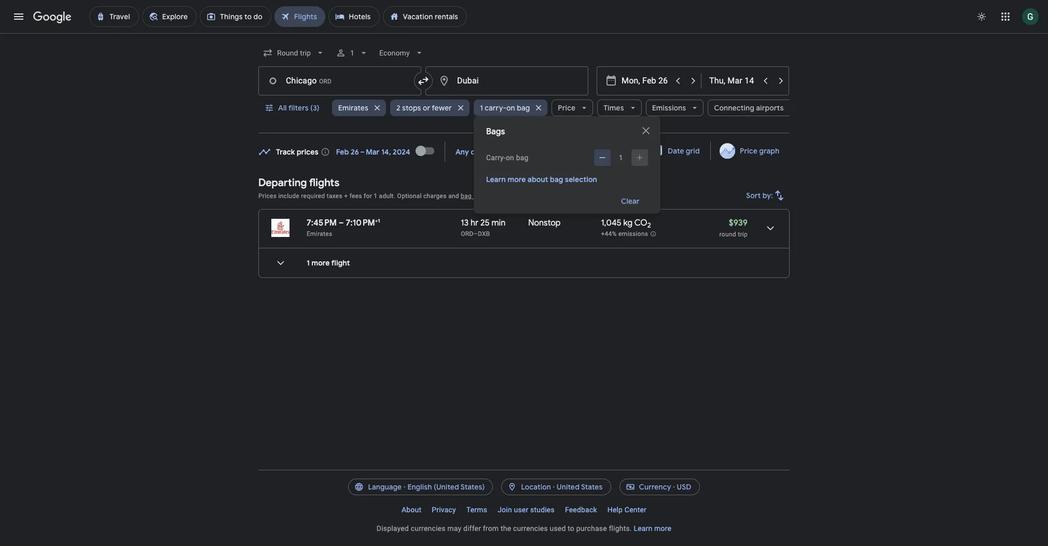 Task type: locate. For each thing, give the bounding box(es) containing it.
learn more about tracked prices image
[[321, 147, 330, 156]]

fees
[[350, 193, 362, 200], [473, 193, 486, 200]]

departing
[[258, 176, 307, 189]]

on right dates
[[506, 154, 514, 162]]

2 more flights
[[307, 258, 355, 268]]

1 horizontal spatial currencies
[[513, 525, 548, 533]]

0 vertical spatial learn
[[486, 175, 506, 184]]

1,045 kg co 2
[[601, 218, 651, 230]]

0 vertical spatial 2
[[396, 103, 400, 113]]

for
[[364, 193, 372, 200]]

more for about
[[508, 175, 526, 184]]

more inside "departing flights" main content
[[313, 258, 331, 268]]

1 horizontal spatial more
[[508, 175, 526, 184]]

1 fees from the left
[[350, 193, 362, 200]]

on
[[506, 103, 515, 113], [506, 154, 514, 162]]

7:45 pm – 7:10 pm + 1
[[307, 217, 380, 228]]

bag right carry-
[[516, 154, 529, 162]]

connecting airports button
[[708, 95, 801, 120]]

0 vertical spatial more
[[508, 175, 526, 184]]

– down hr
[[474, 230, 478, 238]]

1 vertical spatial more
[[313, 258, 331, 268]]

change appearance image
[[969, 4, 994, 29]]

prices include required taxes + fees for 1 adult. optional charges and bag fees may apply. passenger assistance
[[258, 193, 584, 200]]

bag inside popup button
[[517, 103, 530, 113]]

sort by:
[[746, 191, 773, 200]]

2 horizontal spatial more
[[654, 525, 672, 533]]

learn down center
[[634, 525, 652, 533]]

bag right the "and"
[[461, 193, 472, 200]]

price graph button
[[713, 142, 788, 160]]

flights down leaves o'hare international airport at 7:45 pm on monday, february 26 and arrives at dubai international airport at 7:10 pm on tuesday, february 27. element
[[332, 258, 355, 268]]

2 inside popup button
[[396, 103, 400, 113]]

1 currencies from the left
[[411, 525, 446, 533]]

purchase
[[576, 525, 607, 533]]

None text field
[[258, 66, 421, 95]]

kg
[[623, 218, 633, 228]]

help
[[607, 506, 623, 514]]

0 vertical spatial price
[[558, 103, 576, 113]]

2 currencies from the left
[[513, 525, 548, 533]]

usd
[[677, 483, 691, 492]]

find the best price region
[[258, 138, 790, 169]]

required
[[301, 193, 325, 200]]

bag
[[517, 103, 530, 113], [516, 154, 529, 162], [550, 175, 563, 184], [461, 193, 472, 200]]

date grid
[[668, 146, 700, 156]]

help center link
[[602, 502, 652, 518]]

clear
[[621, 197, 640, 206]]

may left differ
[[447, 525, 461, 533]]

(3)
[[310, 103, 320, 113]]

0 horizontal spatial fees
[[350, 193, 362, 200]]

more up apply.
[[508, 175, 526, 184]]

user
[[514, 506, 528, 514]]

states
[[581, 483, 603, 492]]

track prices
[[276, 147, 318, 156]]

2 vertical spatial more
[[654, 525, 672, 533]]

2024
[[393, 147, 410, 156]]

learn up apply.
[[486, 175, 506, 184]]

fees right the "and"
[[473, 193, 486, 200]]

price
[[558, 103, 576, 113], [740, 146, 757, 156]]

1 horizontal spatial +
[[375, 217, 378, 224]]

optional
[[397, 193, 422, 200]]

currency
[[639, 483, 671, 492]]

0 vertical spatial on
[[506, 103, 515, 113]]

charges
[[423, 193, 447, 200]]

0 horizontal spatial +
[[344, 193, 348, 200]]

1 carry-on bag
[[480, 103, 530, 113]]

may left apply.
[[488, 193, 500, 200]]

1 vertical spatial +
[[375, 217, 378, 224]]

or
[[423, 103, 430, 113]]

1 horizontal spatial –
[[474, 230, 478, 238]]

1 horizontal spatial 2
[[396, 103, 400, 113]]

fees left for
[[350, 193, 362, 200]]

1 horizontal spatial price
[[740, 146, 757, 156]]

price button
[[552, 95, 593, 120]]

prices
[[297, 147, 318, 156]]

by:
[[763, 191, 773, 200]]

2 fees from the left
[[473, 193, 486, 200]]

more
[[508, 175, 526, 184], [313, 258, 331, 268], [654, 525, 672, 533]]

1 horizontal spatial emirates
[[338, 103, 368, 113]]

1 button
[[332, 40, 373, 65]]

airports
[[756, 103, 784, 113]]

1 vertical spatial flights
[[332, 258, 355, 268]]

1 vertical spatial price
[[740, 146, 757, 156]]

1 vertical spatial on
[[506, 154, 514, 162]]

1 horizontal spatial learn
[[634, 525, 652, 533]]

clear button
[[609, 189, 652, 214]]

1 vertical spatial –
[[474, 230, 478, 238]]

0 horizontal spatial currencies
[[411, 525, 446, 533]]

join user studies
[[498, 506, 555, 514]]

0 horizontal spatial may
[[447, 525, 461, 533]]

more down currency in the bottom of the page
[[654, 525, 672, 533]]

track
[[276, 147, 295, 156]]

None search field
[[258, 40, 801, 214]]

1 vertical spatial emirates
[[307, 230, 332, 238]]

price inside price popup button
[[558, 103, 576, 113]]

13 hr 25 min ord – dxb
[[461, 218, 506, 238]]

$939 round trip
[[719, 218, 748, 238]]

language
[[368, 483, 402, 492]]

include
[[278, 193, 299, 200]]

Departure text field
[[622, 67, 669, 95]]

25
[[480, 218, 490, 228]]

flights up taxes
[[309, 176, 339, 189]]

939 US dollars text field
[[729, 218, 748, 228]]

0 horizontal spatial emirates
[[307, 230, 332, 238]]

to
[[568, 525, 574, 533]]

swap origin and destination. image
[[417, 75, 430, 87]]

emirates down the 7:45 pm
[[307, 230, 332, 238]]

None text field
[[425, 66, 588, 95]]

stops
[[402, 103, 421, 113]]

None field
[[258, 44, 330, 62], [375, 44, 429, 62], [258, 44, 330, 62], [375, 44, 429, 62]]

2 vertical spatial 2
[[307, 258, 311, 268]]

currencies down join user studies
[[513, 525, 548, 533]]

emirates button
[[332, 95, 386, 120]]

nonstop
[[528, 218, 561, 228]]

sort
[[746, 191, 761, 200]]

0 horizontal spatial more
[[313, 258, 331, 268]]

all
[[278, 103, 287, 113]]

emirates right (3)
[[338, 103, 368, 113]]

Arrival time: 7:10 PM on  Tuesday, February 27. text field
[[346, 217, 380, 228]]

price left graph
[[740, 146, 757, 156]]

1 horizontal spatial may
[[488, 193, 500, 200]]

bags
[[486, 127, 505, 137]]

emirates inside popup button
[[338, 103, 368, 113]]

learn more link
[[634, 525, 672, 533]]

join
[[498, 506, 512, 514]]

currencies down privacy
[[411, 525, 446, 533]]

1 vertical spatial 2
[[647, 221, 651, 230]]

2 right 2 more flights icon
[[307, 258, 311, 268]]

on up 'find the best price' region
[[506, 103, 515, 113]]

passenger
[[520, 193, 551, 200]]

$939
[[729, 218, 748, 228]]

(united
[[434, 483, 459, 492]]

nonstop flight. element
[[528, 218, 561, 230]]

2 left stops
[[396, 103, 400, 113]]

1 horizontal spatial fees
[[473, 193, 486, 200]]

0 horizontal spatial 2
[[307, 258, 311, 268]]

flights
[[309, 176, 339, 189], [332, 258, 355, 268]]

selection
[[565, 175, 597, 184]]

0 horizontal spatial price
[[558, 103, 576, 113]]

0 vertical spatial –
[[339, 218, 344, 228]]

0 horizontal spatial –
[[339, 218, 344, 228]]

feb
[[336, 147, 349, 156]]

14,
[[381, 147, 391, 156]]

1 vertical spatial learn
[[634, 525, 652, 533]]

price inside "price graph" button
[[740, 146, 757, 156]]

2 up emissions
[[647, 221, 651, 230]]

all filters (3)
[[278, 103, 320, 113]]

hr
[[471, 218, 479, 228]]

2 horizontal spatial 2
[[647, 221, 651, 230]]

0 vertical spatial emirates
[[338, 103, 368, 113]]

0 vertical spatial may
[[488, 193, 500, 200]]

more down 7:45 pm "text box"
[[313, 258, 331, 268]]

any dates
[[456, 147, 490, 156]]

departing flights
[[258, 176, 339, 189]]

emirates inside "departing flights" main content
[[307, 230, 332, 238]]

bag right carry- at the top left of the page
[[517, 103, 530, 113]]

ord
[[461, 230, 474, 238]]

price left the times
[[558, 103, 576, 113]]

– left 7:10 pm
[[339, 218, 344, 228]]



Task type: describe. For each thing, give the bounding box(es) containing it.
apply.
[[501, 193, 519, 200]]

privacy link
[[427, 502, 461, 518]]

2 more flights image
[[268, 251, 293, 276]]

flight details. leaves o'hare international airport at 7:45 pm on monday, february 26 and arrives at dubai international airport at 7:10 pm on tuesday, february 27. image
[[758, 216, 783, 241]]

about link
[[396, 502, 427, 518]]

main menu image
[[12, 10, 25, 23]]

none search field containing bags
[[258, 40, 801, 214]]

adult.
[[379, 193, 396, 200]]

price for price
[[558, 103, 576, 113]]

fewer
[[432, 103, 452, 113]]

connecting airports
[[714, 103, 784, 113]]

Departure time: 7:45 PM. text field
[[307, 218, 337, 228]]

+44%
[[601, 230, 617, 238]]

dxb
[[478, 230, 490, 238]]

used
[[550, 525, 566, 533]]

1 carry-on bag button
[[474, 95, 548, 120]]

about
[[528, 175, 548, 184]]

united states
[[557, 483, 603, 492]]

studies
[[530, 506, 555, 514]]

dates
[[471, 147, 490, 156]]

terms link
[[461, 502, 493, 518]]

bag up passenger assistance button at top
[[550, 175, 563, 184]]

more for flights
[[313, 258, 331, 268]]

2 for 2 stops or fewer
[[396, 103, 400, 113]]

close dialog image
[[640, 125, 652, 137]]

0 vertical spatial +
[[344, 193, 348, 200]]

co
[[634, 218, 647, 228]]

passenger assistance button
[[520, 193, 584, 200]]

date
[[668, 146, 684, 156]]

min
[[492, 218, 506, 228]]

english
[[408, 483, 432, 492]]

about
[[402, 506, 421, 514]]

1 vertical spatial may
[[447, 525, 461, 533]]

emissions
[[618, 230, 648, 238]]

learn more about bag selection
[[486, 175, 597, 184]]

united
[[557, 483, 580, 492]]

date grid button
[[641, 142, 708, 160]]

and
[[448, 193, 459, 200]]

displayed
[[377, 525, 409, 533]]

flights.
[[609, 525, 632, 533]]

26 – mar
[[351, 147, 380, 156]]

times button
[[597, 95, 642, 120]]

1 inside the 7:45 pm – 7:10 pm + 1
[[378, 217, 380, 224]]

0 horizontal spatial learn
[[486, 175, 506, 184]]

displayed currencies may differ from the currencies used to purchase flights. learn more
[[377, 525, 672, 533]]

carry-on bag
[[486, 154, 529, 162]]

taxes
[[327, 193, 342, 200]]

price graph
[[740, 146, 779, 156]]

– inside 13 hr 25 min ord – dxb
[[474, 230, 478, 238]]

feb 26 – mar 14, 2024
[[336, 147, 410, 156]]

learn more about bag selection link
[[486, 175, 597, 184]]

carry-
[[485, 103, 506, 113]]

privacy
[[432, 506, 456, 514]]

differ
[[463, 525, 481, 533]]

leaves o'hare international airport at 7:45 pm on monday, february 26 and arrives at dubai international airport at 7:10 pm on tuesday, february 27. element
[[307, 217, 380, 228]]

departing flights main content
[[258, 138, 790, 286]]

1,045
[[601, 218, 621, 228]]

13
[[461, 218, 469, 228]]

7:10 pm
[[346, 218, 375, 228]]

2 inside 1,045 kg co 2
[[647, 221, 651, 230]]

join user studies link
[[493, 502, 560, 518]]

terms
[[466, 506, 487, 514]]

emissions
[[652, 103, 686, 113]]

the
[[501, 525, 511, 533]]

emissions button
[[646, 95, 704, 120]]

2 stops or fewer
[[396, 103, 452, 113]]

0 vertical spatial flights
[[309, 176, 339, 189]]

Return text field
[[709, 67, 757, 95]]

2 stops or fewer button
[[390, 95, 470, 120]]

– inside the 7:45 pm – 7:10 pm + 1
[[339, 218, 344, 228]]

feedback link
[[560, 502, 602, 518]]

trip
[[738, 231, 748, 238]]

carry-
[[486, 154, 506, 162]]

bag inside "departing flights" main content
[[461, 193, 472, 200]]

graph
[[759, 146, 779, 156]]

english (united states)
[[408, 483, 485, 492]]

total duration 13 hr 25 min. element
[[461, 218, 528, 230]]

bag fees button
[[461, 193, 486, 200]]

7:45 pm
[[307, 218, 337, 228]]

may inside "departing flights" main content
[[488, 193, 500, 200]]

all filters (3) button
[[258, 95, 328, 120]]

+ inside the 7:45 pm – 7:10 pm + 1
[[375, 217, 378, 224]]

round
[[719, 231, 736, 238]]

+44% emissions
[[601, 230, 648, 238]]

price for price graph
[[740, 146, 757, 156]]

2 for 2 more flights
[[307, 258, 311, 268]]

center
[[625, 506, 647, 514]]

assistance
[[553, 193, 584, 200]]

sort by: button
[[742, 183, 790, 208]]

location
[[521, 483, 551, 492]]

feedback
[[565, 506, 597, 514]]

on inside popup button
[[506, 103, 515, 113]]

help center
[[607, 506, 647, 514]]

states)
[[461, 483, 485, 492]]



Task type: vqa. For each thing, say whether or not it's contained in the screenshot.
1 inside the 7:45 PM – 7:10 PM + 1
yes



